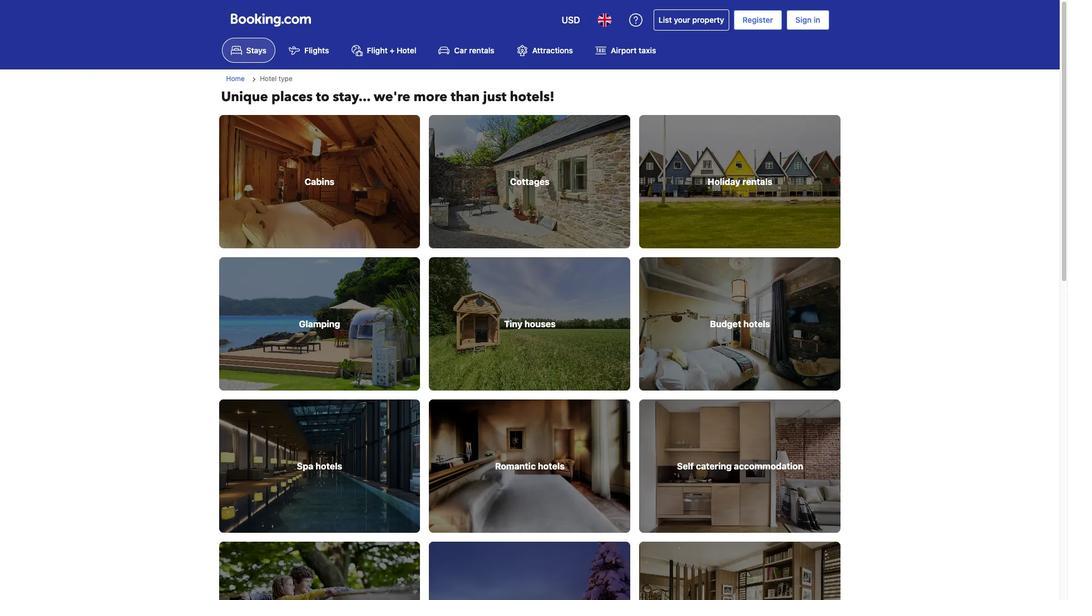 Task type: locate. For each thing, give the bounding box(es) containing it.
hotel type
[[260, 75, 293, 83]]

your
[[674, 15, 690, 24]]

stays link
[[222, 38, 275, 63]]

cabins link
[[219, 115, 420, 249]]

register link
[[734, 10, 782, 30]]

airport
[[611, 46, 637, 55]]

catering
[[696, 462, 732, 472]]

hotels right budget
[[744, 320, 770, 330]]

romantic hotels
[[495, 462, 565, 472]]

taxis
[[639, 46, 656, 55]]

budget hotels link
[[640, 258, 841, 391]]

glamping link
[[219, 258, 420, 391]]

0 vertical spatial rentals
[[469, 46, 495, 55]]

stay...
[[333, 88, 370, 106]]

sign
[[796, 15, 812, 24]]

cabins
[[305, 177, 335, 187]]

just
[[483, 88, 507, 106]]

register
[[743, 15, 773, 24]]

holiday
[[708, 177, 741, 187]]

0 horizontal spatial rentals
[[469, 46, 495, 55]]

0 horizontal spatial hotels
[[316, 462, 342, 472]]

more
[[414, 88, 448, 106]]

home link
[[226, 75, 245, 83]]

unique
[[221, 88, 268, 106]]

list
[[659, 15, 672, 24]]

1 vertical spatial hotel
[[260, 75, 277, 83]]

attractions link
[[508, 38, 582, 63]]

usd
[[562, 15, 580, 25]]

rentals
[[469, 46, 495, 55], [743, 177, 773, 187]]

hotels right spa
[[316, 462, 342, 472]]

flights link
[[280, 38, 338, 63]]

property
[[692, 15, 724, 24]]

0 vertical spatial hotel
[[397, 46, 416, 55]]

accommodation
[[734, 462, 804, 472]]

hotel right +
[[397, 46, 416, 55]]

1 horizontal spatial rentals
[[743, 177, 773, 187]]

cottages
[[510, 177, 550, 187]]

1 horizontal spatial hotel
[[397, 46, 416, 55]]

car rentals
[[454, 46, 495, 55]]

rentals right the car
[[469, 46, 495, 55]]

2 horizontal spatial hotels
[[744, 320, 770, 330]]

unique places to stay... we're more than just hotels!
[[221, 88, 555, 106]]

rentals for car rentals
[[469, 46, 495, 55]]

romantic
[[495, 462, 536, 472]]

rentals right holiday
[[743, 177, 773, 187]]

sign in link
[[787, 10, 829, 30]]

tiny houses
[[504, 320, 556, 330]]

hotels right romantic
[[538, 462, 565, 472]]

flight + hotel link
[[343, 38, 425, 63]]

hotels
[[744, 320, 770, 330], [316, 462, 342, 472], [538, 462, 565, 472]]

list your property
[[659, 15, 724, 24]]

0 horizontal spatial hotel
[[260, 75, 277, 83]]

attractions
[[532, 46, 573, 55]]

hotel
[[397, 46, 416, 55], [260, 75, 277, 83]]

self
[[677, 462, 694, 472]]

holiday rentals
[[708, 177, 773, 187]]

hotel left "type"
[[260, 75, 277, 83]]

1 vertical spatial rentals
[[743, 177, 773, 187]]

1 horizontal spatial hotels
[[538, 462, 565, 472]]



Task type: describe. For each thing, give the bounding box(es) containing it.
airport taxis link
[[587, 38, 665, 63]]

rentals for holiday rentals
[[743, 177, 773, 187]]

stays
[[246, 46, 267, 55]]

budget
[[710, 320, 741, 330]]

tiny
[[504, 320, 523, 330]]

hotels!
[[510, 88, 555, 106]]

hotel type link
[[249, 74, 293, 84]]

car rentals link
[[430, 38, 503, 63]]

home
[[226, 75, 245, 83]]

than
[[451, 88, 480, 106]]

houses
[[525, 320, 556, 330]]

flight + hotel
[[367, 46, 416, 55]]

self catering accommodation link
[[640, 400, 841, 534]]

spa hotels
[[297, 462, 342, 472]]

flight
[[367, 46, 388, 55]]

+
[[390, 46, 395, 55]]

cottages link
[[429, 115, 631, 249]]

in
[[814, 15, 820, 24]]

car
[[454, 46, 467, 55]]

self catering accommodation
[[677, 462, 804, 472]]

hotels for romantic hotels
[[538, 462, 565, 472]]

spa
[[297, 462, 313, 472]]

spa hotels link
[[219, 400, 420, 534]]

to
[[316, 88, 330, 106]]

hotels for spa hotels
[[316, 462, 342, 472]]

hotels for budget hotels
[[744, 320, 770, 330]]

booking.com online hotel reservations image
[[231, 13, 311, 27]]

list your property link
[[654, 9, 729, 31]]

airport taxis
[[611, 46, 656, 55]]

we're
[[374, 88, 410, 106]]

usd button
[[555, 7, 587, 33]]

flights
[[304, 46, 329, 55]]

places
[[271, 88, 313, 106]]

sign in
[[796, 15, 820, 24]]

holiday rentals link
[[640, 115, 841, 249]]

glamping
[[299, 320, 340, 330]]

budget hotels
[[710, 320, 770, 330]]

romantic hotels link
[[429, 400, 631, 534]]

type
[[279, 75, 293, 83]]

tiny houses link
[[429, 258, 631, 391]]



Task type: vqa. For each thing, say whether or not it's contained in the screenshot.
Car rentals
yes



